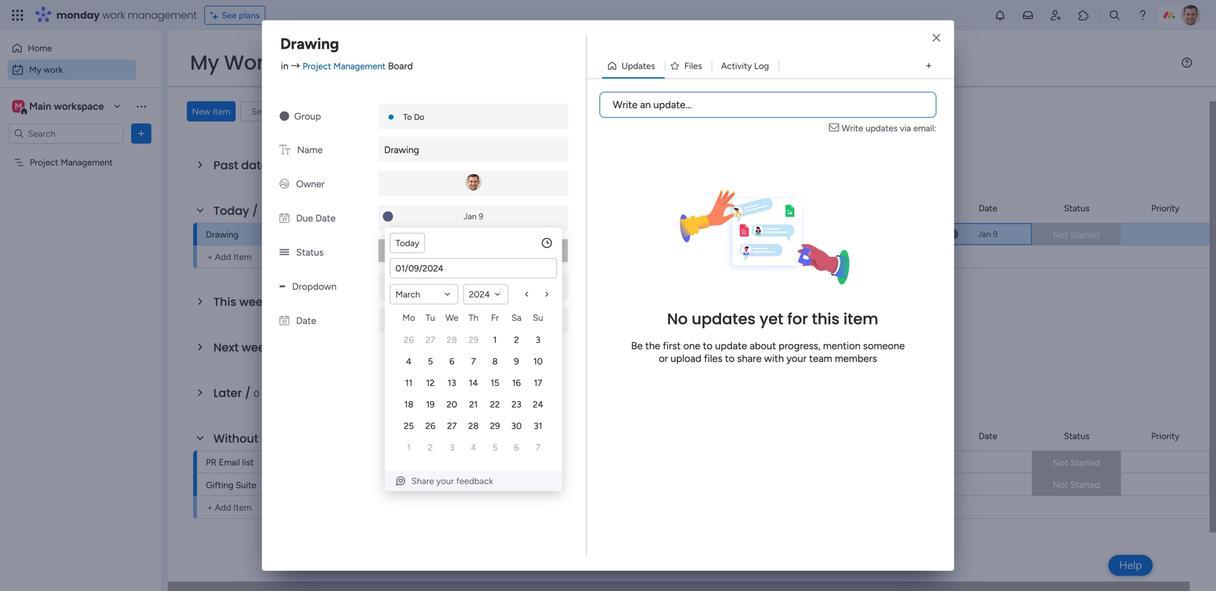 Task type: locate. For each thing, give the bounding box(es) containing it.
0 horizontal spatial 26
[[404, 335, 414, 346]]

activity log button
[[712, 56, 779, 76]]

Date field
[[390, 259, 556, 278]]

1 horizontal spatial jan 9
[[978, 229, 998, 239]]

home link
[[8, 38, 136, 58]]

0 horizontal spatial 6
[[449, 356, 454, 367]]

the
[[645, 340, 660, 352]]

item down v2 multiple person column icon
[[267, 206, 285, 217]]

7
[[471, 356, 476, 367], [536, 442, 540, 453]]

2 down saturday element
[[514, 335, 519, 346]]

2 up share
[[428, 442, 433, 453]]

monday
[[56, 8, 100, 22]]

1 horizontal spatial project
[[303, 61, 331, 72]]

item left v2 status icon
[[233, 252, 251, 263]]

20 button
[[442, 395, 461, 414]]

28 down 21 button
[[468, 421, 479, 432]]

Filter dashboard by text search field
[[241, 101, 356, 122]]

7 down the 31 at the left of the page
[[536, 442, 540, 453]]

share
[[737, 353, 762, 365]]

1 vertical spatial +
[[207, 503, 213, 513]]

help image
[[1136, 9, 1149, 22]]

0 vertical spatial today
[[213, 203, 249, 219]]

1 horizontal spatial 7
[[536, 442, 540, 453]]

0 vertical spatial not started
[[1053, 230, 1100, 240]]

sa
[[512, 313, 522, 323]]

29 down thursday element
[[468, 335, 478, 346]]

4 up 11
[[406, 356, 412, 367]]

select product image
[[11, 9, 24, 22]]

1 horizontal spatial 2 button
[[507, 331, 526, 350]]

due
[[296, 213, 313, 224]]

1 horizontal spatial items
[[427, 106, 449, 117]]

today button
[[390, 233, 425, 253]]

write for write updates via email:
[[842, 123, 863, 134]]

updates left 'via'
[[866, 123, 898, 134]]

7 left 8
[[471, 356, 476, 367]]

27 down tuesday 'element'
[[426, 335, 435, 346]]

3 button up share your feedback
[[442, 438, 461, 457]]

to do
[[403, 112, 424, 122]]

1 horizontal spatial project management link
[[742, 224, 859, 246]]

16 button
[[507, 374, 526, 393]]

0 vertical spatial 28 button
[[442, 331, 461, 350]]

management inside in → project management board
[[333, 61, 386, 72]]

one
[[683, 340, 700, 352]]

1 vertical spatial 4
[[471, 442, 476, 453]]

files
[[704, 353, 723, 365]]

2 horizontal spatial management
[[775, 230, 827, 241]]

envelope o image
[[829, 122, 842, 135]]

your right share
[[436, 476, 454, 487]]

4 up share your feedback link
[[471, 442, 476, 453]]

15
[[491, 378, 499, 389]]

next
[[213, 340, 239, 356]]

1 horizontal spatial 1
[[407, 442, 411, 453]]

write for write an update...
[[613, 99, 638, 111]]

9 inside 9 button
[[514, 356, 519, 367]]

new item button
[[187, 101, 235, 122]]

option
[[0, 151, 162, 154]]

26 button down monday element
[[399, 331, 418, 350]]

drawing down today / 1 item
[[206, 229, 239, 240]]

7 button left 8
[[464, 352, 483, 371]]

+ add item up this
[[207, 252, 251, 263]]

0 horizontal spatial 2 button
[[421, 438, 440, 457]]

1 vertical spatial project management link
[[742, 224, 859, 246]]

project inside project management list box
[[30, 157, 58, 168]]

grid containing mo
[[398, 310, 549, 459]]

1 vertical spatial item
[[233, 503, 251, 513]]

hide done items
[[384, 106, 449, 117]]

my
[[190, 48, 219, 77], [29, 64, 41, 75]]

2 button down saturday element
[[507, 331, 526, 350]]

write inside button
[[613, 99, 638, 111]]

5
[[428, 356, 433, 367], [492, 442, 498, 453]]

0 horizontal spatial 3 button
[[442, 438, 461, 457]]

0 horizontal spatial group
[[294, 111, 321, 122]]

26 for 26 button to the right
[[425, 421, 435, 432]]

mention
[[823, 340, 861, 352]]

apps image
[[1077, 9, 1090, 22]]

29 button down thursday element
[[464, 331, 483, 350]]

progress,
[[779, 340, 821, 352]]

do
[[414, 112, 424, 122]]

without a date /
[[213, 431, 311, 447]]

10
[[533, 356, 543, 367]]

1 not from the top
[[1053, 230, 1068, 240]]

0 horizontal spatial 6 button
[[442, 352, 461, 371]]

my work link
[[8, 60, 136, 80]]

1 left dapulse date column image
[[261, 206, 265, 217]]

members
[[835, 353, 877, 365]]

+ add item down gifting suite
[[207, 503, 251, 513]]

item
[[213, 106, 230, 117], [267, 206, 285, 217], [844, 309, 878, 330]]

in → project management board
[[281, 60, 413, 72]]

0 vertical spatial to
[[703, 340, 713, 352]]

today up march
[[396, 238, 419, 249]]

1 horizontal spatial 4
[[471, 442, 476, 453]]

my left work
[[190, 48, 219, 77]]

started for gifting suite
[[1070, 480, 1100, 491]]

updates for no
[[692, 309, 756, 330]]

26 down monday element
[[404, 335, 414, 346]]

0 horizontal spatial 1 button
[[399, 438, 418, 457]]

activity log
[[721, 60, 769, 71]]

0 vertical spatial 29
[[468, 335, 478, 346]]

work down home
[[43, 64, 63, 75]]

to
[[403, 112, 412, 122]]

to down update
[[725, 353, 735, 365]]

0 horizontal spatial work
[[43, 64, 63, 75]]

today inside today button
[[396, 238, 419, 249]]

1 vertical spatial updates
[[692, 309, 756, 330]]

item up mention
[[844, 309, 878, 330]]

add time image
[[541, 237, 553, 250]]

4 button up 11
[[399, 352, 418, 371]]

0 horizontal spatial 29
[[468, 335, 478, 346]]

6 button down 30 button on the left
[[507, 438, 526, 457]]

27 button down tuesday 'element'
[[421, 331, 440, 350]]

v2 sun image
[[280, 111, 289, 122]]

management inside "link"
[[775, 230, 827, 241]]

0 vertical spatial management
[[333, 61, 386, 72]]

1 vertical spatial status
[[296, 247, 324, 258]]

2 not started from the top
[[1053, 458, 1100, 468]]

1 vertical spatial today
[[396, 238, 419, 249]]

my down home
[[29, 64, 41, 75]]

drawing down to
[[384, 144, 419, 156]]

1 down 25
[[407, 442, 411, 453]]

0 vertical spatial jan
[[464, 212, 477, 222]]

3 started from the top
[[1070, 480, 1100, 491]]

dropdown
[[292, 281, 337, 293]]

row group containing 26
[[398, 329, 549, 459]]

dapulse date column image
[[280, 213, 289, 224]]

drawing up →
[[280, 35, 339, 53]]

0 vertical spatial 26 button
[[399, 331, 418, 350]]

29 left 30
[[490, 421, 500, 432]]

for
[[787, 309, 808, 330]]

work
[[224, 48, 275, 77]]

0 horizontal spatial management
[[61, 157, 113, 168]]

5 for the left 5 button
[[428, 356, 433, 367]]

19
[[426, 399, 435, 410]]

/ left dapulse date column image
[[252, 203, 258, 219]]

2 vertical spatial drawing
[[206, 229, 239, 240]]

today for today
[[396, 238, 419, 249]]

write left an
[[613, 99, 638, 111]]

None search field
[[241, 101, 356, 122]]

7 button down 31 button at the bottom left of page
[[529, 438, 548, 457]]

project management
[[30, 157, 113, 168], [744, 230, 827, 241]]

1 item from the top
[[233, 252, 251, 263]]

0 horizontal spatial 5
[[428, 356, 433, 367]]

search everything image
[[1108, 9, 1121, 22]]

0 vertical spatial project
[[303, 61, 331, 72]]

gifting
[[206, 480, 233, 491]]

0 vertical spatial item
[[213, 106, 230, 117]]

write left 'via'
[[842, 123, 863, 134]]

8 button
[[485, 352, 504, 371]]

management
[[128, 8, 197, 22]]

0 vertical spatial 5 button
[[421, 352, 440, 371]]

6 up "13" button
[[449, 356, 454, 367]]

1 horizontal spatial today
[[396, 238, 419, 249]]

16
[[512, 378, 521, 389]]

28 button down the wednesday element
[[442, 331, 461, 350]]

2 horizontal spatial project
[[744, 230, 773, 241]]

yet
[[760, 309, 783, 330]]

v2 status image
[[280, 247, 289, 258]]

1 for topmost 1 "button"
[[493, 335, 497, 346]]

1 horizontal spatial 27 button
[[442, 417, 461, 436]]

3 down sunday element
[[536, 335, 540, 346]]

0 vertical spatial drawing
[[280, 35, 339, 53]]

item down suite in the left of the page
[[233, 503, 251, 513]]

1 horizontal spatial 29
[[490, 421, 500, 432]]

→
[[291, 60, 300, 72]]

not started
[[1053, 230, 1100, 240], [1053, 458, 1100, 468], [1053, 480, 1100, 491]]

update...
[[653, 99, 692, 111]]

previous image
[[522, 289, 532, 300]]

my for my work
[[190, 48, 219, 77]]

item inside dialog
[[844, 309, 878, 330]]

my work option
[[8, 60, 136, 80]]

project
[[303, 61, 331, 72], [30, 157, 58, 168], [744, 230, 773, 241]]

29 button left 30
[[485, 417, 504, 436]]

work inside my work option
[[43, 64, 63, 75]]

1 horizontal spatial 27
[[447, 421, 457, 432]]

work for monday
[[102, 8, 125, 22]]

1 priority from the top
[[1151, 203, 1180, 214]]

1 vertical spatial group
[[665, 203, 690, 214]]

2 horizontal spatial drawing
[[384, 144, 419, 156]]

17
[[534, 378, 542, 389]]

28 button down 21 button
[[464, 417, 483, 436]]

2 started from the top
[[1070, 458, 1100, 468]]

1 vertical spatial 3
[[450, 442, 454, 453]]

management inside list box
[[61, 157, 113, 168]]

date
[[272, 431, 299, 447]]

0 vertical spatial updates
[[866, 123, 898, 134]]

jan
[[464, 212, 477, 222], [978, 229, 991, 239]]

5 up 12 button
[[428, 356, 433, 367]]

3 not from the top
[[1053, 480, 1068, 491]]

done
[[405, 106, 425, 117]]

6 down 30 button on the left
[[514, 442, 519, 453]]

1 down friday "element"
[[493, 335, 497, 346]]

to up files
[[703, 340, 713, 352]]

my for my work
[[29, 64, 41, 75]]

0 horizontal spatial write
[[613, 99, 638, 111]]

1 vertical spatial 28
[[468, 421, 479, 432]]

2 button up share
[[421, 438, 440, 457]]

1 vertical spatial not
[[1053, 458, 1068, 468]]

0 horizontal spatial updates
[[692, 309, 756, 330]]

6 button
[[442, 352, 461, 371], [507, 438, 526, 457]]

m
[[15, 101, 22, 112]]

1 horizontal spatial 26 button
[[421, 417, 440, 436]]

1 button down 25 button
[[399, 438, 418, 457]]

updates up update
[[692, 309, 756, 330]]

1 vertical spatial week
[[242, 340, 271, 356]]

26 button
[[399, 331, 418, 350], [421, 417, 440, 436]]

5 button up feedback
[[485, 438, 504, 457]]

not started for pr email list
[[1053, 458, 1100, 468]]

dapulse date column image
[[280, 315, 289, 327]]

3 up share your feedback
[[450, 442, 454, 453]]

0 horizontal spatial 29 button
[[464, 331, 483, 350]]

write
[[613, 99, 638, 111], [842, 123, 863, 134]]

19 button
[[421, 395, 440, 414]]

5 button up 12 button
[[421, 352, 440, 371]]

your down progress,
[[786, 353, 807, 365]]

plans
[[239, 10, 260, 21]]

in
[[281, 60, 288, 72]]

1 horizontal spatial 3
[[536, 335, 540, 346]]

0 horizontal spatial board
[[388, 60, 413, 72]]

0 vertical spatial project management link
[[303, 61, 386, 72]]

0 vertical spatial not
[[1053, 230, 1068, 240]]

jan 9
[[464, 212, 483, 222], [978, 229, 998, 239]]

2 vertical spatial started
[[1070, 480, 1100, 491]]

today down past
[[213, 203, 249, 219]]

notifications image
[[994, 9, 1006, 22]]

13
[[448, 378, 456, 389]]

1 vertical spatial 2
[[428, 442, 433, 453]]

0 horizontal spatial 9
[[479, 212, 483, 222]]

1 vertical spatial 7 button
[[529, 438, 548, 457]]

pr email list
[[206, 457, 254, 468]]

0 horizontal spatial to
[[703, 340, 713, 352]]

1 vertical spatial management
[[61, 157, 113, 168]]

activity
[[721, 60, 752, 71]]

2 not from the top
[[1053, 458, 1068, 468]]

work right monday
[[102, 8, 125, 22]]

/ down dapulse date column icon at the left bottom of the page
[[274, 340, 280, 356]]

1 button down friday "element"
[[485, 331, 504, 350]]

0 vertical spatial 6 button
[[442, 352, 461, 371]]

not
[[1053, 230, 1068, 240], [1053, 458, 1068, 468], [1053, 480, 1068, 491]]

0 vertical spatial 3
[[536, 335, 540, 346]]

1
[[261, 206, 265, 217], [493, 335, 497, 346], [407, 442, 411, 453]]

items right 0
[[262, 389, 283, 400]]

/ right this
[[272, 294, 278, 310]]

1 + add item from the top
[[207, 252, 251, 263]]

5 up feedback
[[492, 442, 498, 453]]

1 horizontal spatial your
[[786, 353, 807, 365]]

no
[[667, 309, 688, 330]]

later / 0 items
[[213, 385, 283, 402]]

0 vertical spatial 2
[[514, 335, 519, 346]]

1 inside today / 1 item
[[261, 206, 265, 217]]

files
[[684, 60, 702, 71]]

0 horizontal spatial 2
[[428, 442, 433, 453]]

hide
[[384, 106, 402, 117]]

26 button right 25 button
[[421, 417, 440, 436]]

items right the do
[[427, 106, 449, 117]]

today / 1 item
[[213, 203, 285, 219]]

2 vertical spatial item
[[844, 309, 878, 330]]

thursday element
[[463, 310, 484, 329]]

1 horizontal spatial 6 button
[[507, 438, 526, 457]]

0 vertical spatial week
[[239, 294, 269, 310]]

project management link
[[303, 61, 386, 72], [742, 224, 859, 246]]

grid
[[398, 310, 549, 459]]

1 vertical spatial jan 9
[[978, 229, 998, 239]]

28 down the wednesday element
[[447, 335, 457, 346]]

write updates via email:
[[842, 123, 936, 134]]

add up this
[[215, 252, 231, 263]]

0 vertical spatial 5
[[428, 356, 433, 367]]

tu
[[426, 313, 435, 323]]

row group
[[398, 329, 549, 459]]

about
[[750, 340, 776, 352]]

1 vertical spatial 5
[[492, 442, 498, 453]]

0 horizontal spatial project management
[[30, 157, 113, 168]]

started
[[1070, 230, 1100, 240], [1070, 458, 1100, 468], [1070, 480, 1100, 491]]

name
[[297, 144, 323, 156]]

week right next
[[242, 340, 271, 356]]

inbox image
[[1022, 9, 1034, 22]]

29 for 29 button to the top
[[468, 335, 478, 346]]

3 not started from the top
[[1053, 480, 1100, 491]]

2 vertical spatial not
[[1053, 480, 1068, 491]]

0 horizontal spatial project
[[30, 157, 58, 168]]

1 horizontal spatial 4 button
[[464, 438, 483, 457]]

27 down 20 button
[[447, 421, 457, 432]]

2 priority from the top
[[1151, 431, 1180, 442]]

see plans button
[[204, 6, 265, 25]]

add down gifting
[[215, 503, 231, 513]]

7 button
[[464, 352, 483, 371], [529, 438, 548, 457]]

1 horizontal spatial my
[[190, 48, 219, 77]]

4 button
[[399, 352, 418, 371], [464, 438, 483, 457]]

work for my
[[43, 64, 63, 75]]

27 button down 20 button
[[442, 417, 461, 436]]

0 vertical spatial priority
[[1151, 203, 1180, 214]]

today
[[213, 203, 249, 219], [396, 238, 419, 249]]

invite members image
[[1050, 9, 1062, 22]]

my inside my work option
[[29, 64, 41, 75]]

your inside be the first one to update about progress, mention someone or upload files to share with your team members
[[786, 353, 807, 365]]

jan 9 inside the no updates yet for this item dialog
[[464, 212, 483, 222]]

1 vertical spatial 1
[[493, 335, 497, 346]]

owner
[[296, 179, 325, 190]]

item right the 'new' on the top left of page
[[213, 106, 230, 117]]

2 for the 2 button to the right
[[514, 335, 519, 346]]

25
[[404, 421, 414, 432]]

1 add from the top
[[215, 252, 231, 263]]

3 button down sunday element
[[529, 331, 548, 350]]

31 button
[[529, 417, 548, 436]]

1 vertical spatial + add item
[[207, 503, 251, 513]]

0 vertical spatial 6
[[449, 356, 454, 367]]

workspace
[[54, 100, 104, 112]]

18
[[404, 399, 413, 410]]

1 vertical spatial 29 button
[[485, 417, 504, 436]]

4 button up share your feedback link
[[464, 438, 483, 457]]

6 button up "13" button
[[442, 352, 461, 371]]

/ right date at the bottom of page
[[302, 431, 308, 447]]

someone
[[863, 340, 905, 352]]

week right this
[[239, 294, 269, 310]]

0 vertical spatial project management
[[30, 157, 113, 168]]

Search in workspace field
[[27, 126, 106, 141]]

26 right 25 button
[[425, 421, 435, 432]]



Task type: vqa. For each thing, say whether or not it's contained in the screenshot.


Task type: describe. For each thing, give the bounding box(es) containing it.
1 horizontal spatial 7 button
[[529, 438, 548, 457]]

v2 multiple person column image
[[280, 179, 289, 190]]

we
[[445, 313, 458, 323]]

write an update...
[[613, 99, 692, 111]]

1 vertical spatial 9
[[993, 229, 998, 239]]

due date
[[296, 213, 336, 224]]

first
[[663, 340, 681, 352]]

0 horizontal spatial 28 button
[[442, 331, 461, 350]]

workspace selection element
[[12, 99, 106, 115]]

not for gifting suite
[[1053, 480, 1068, 491]]

friday element
[[484, 310, 506, 329]]

board inside the no updates yet for this item dialog
[[388, 60, 413, 72]]

7 for the 7 button to the left
[[471, 356, 476, 367]]

no updates yet for this item dialog
[[0, 0, 1216, 592]]

13 button
[[442, 374, 461, 393]]

fr
[[491, 313, 499, 323]]

this
[[812, 309, 840, 330]]

wednesday element
[[441, 310, 463, 329]]

monday element
[[398, 310, 420, 329]]

home option
[[8, 38, 136, 58]]

0 vertical spatial 27
[[426, 335, 435, 346]]

1 not started from the top
[[1053, 230, 1100, 240]]

0
[[254, 389, 259, 400]]

10 button
[[529, 352, 548, 371]]

group inside the no updates yet for this item dialog
[[294, 111, 321, 122]]

th
[[469, 313, 478, 323]]

/ left 0
[[245, 385, 251, 402]]

1 vertical spatial drawing
[[384, 144, 419, 156]]

suite
[[236, 480, 256, 491]]

1 horizontal spatial drawing
[[280, 35, 339, 53]]

feedback
[[456, 476, 493, 487]]

1 vertical spatial board
[[790, 203, 813, 214]]

1 vertical spatial 6 button
[[507, 438, 526, 457]]

item inside today / 1 item
[[267, 206, 285, 217]]

close image
[[933, 34, 940, 43]]

0 horizontal spatial 26 button
[[399, 331, 418, 350]]

11 button
[[399, 374, 418, 393]]

12 button
[[421, 374, 440, 393]]

help
[[1119, 559, 1142, 572]]

2 vertical spatial status
[[1064, 431, 1090, 442]]

11
[[405, 378, 413, 389]]

25 button
[[399, 417, 418, 436]]

2 item from the top
[[233, 503, 251, 513]]

my work
[[190, 48, 275, 77]]

26 for leftmost 26 button
[[404, 335, 414, 346]]

0 vertical spatial 29 button
[[464, 331, 483, 350]]

status inside the no updates yet for this item dialog
[[296, 247, 324, 258]]

no updates yet for this item
[[667, 309, 878, 330]]

24 button
[[529, 395, 548, 414]]

5 for the rightmost 5 button
[[492, 442, 498, 453]]

week for next
[[242, 340, 271, 356]]

today for today / 1 item
[[213, 203, 249, 219]]

0 vertical spatial 4 button
[[399, 352, 418, 371]]

week for this
[[239, 294, 269, 310]]

0 vertical spatial 28
[[447, 335, 457, 346]]

0 horizontal spatial 5 button
[[421, 352, 440, 371]]

updates for write
[[866, 123, 898, 134]]

pr
[[206, 457, 217, 468]]

mo
[[403, 313, 415, 323]]

list
[[242, 457, 254, 468]]

main workspace
[[29, 100, 104, 112]]

jan inside the no updates yet for this item dialog
[[464, 212, 477, 222]]

next week /
[[213, 340, 283, 356]]

project management link inside the no updates yet for this item dialog
[[303, 61, 386, 72]]

0 vertical spatial 1 button
[[485, 331, 504, 350]]

sunday element
[[527, 310, 549, 329]]

21
[[469, 399, 478, 410]]

upload
[[671, 353, 701, 365]]

30 button
[[507, 417, 526, 436]]

without
[[213, 431, 258, 447]]

9 inside the no updates yet for this item dialog
[[479, 212, 483, 222]]

1 horizontal spatial 29 button
[[485, 417, 504, 436]]

14
[[469, 378, 478, 389]]

1 vertical spatial your
[[436, 476, 454, 487]]

project management inside list box
[[30, 157, 113, 168]]

4 for the top 4 button
[[406, 356, 412, 367]]

share your feedback
[[411, 476, 493, 487]]

1 horizontal spatial jan
[[978, 229, 991, 239]]

team
[[809, 353, 832, 365]]

22
[[490, 399, 500, 410]]

gifting suite
[[206, 480, 256, 491]]

terry turtle image
[[1181, 5, 1201, 25]]

see
[[221, 10, 237, 21]]

/ down the dapulse text column image
[[277, 157, 283, 174]]

a
[[261, 431, 269, 447]]

dapulse text column image
[[280, 144, 290, 156]]

updates
[[622, 60, 655, 71]]

2 for bottom the 2 button
[[428, 442, 433, 453]]

march button
[[390, 284, 458, 305]]

2 + add item from the top
[[207, 503, 251, 513]]

29 for the rightmost 29 button
[[490, 421, 500, 432]]

1 horizontal spatial 28
[[468, 421, 479, 432]]

items inside the later / 0 items
[[262, 389, 283, 400]]

0 vertical spatial 3 button
[[529, 331, 548, 350]]

started for pr email list
[[1070, 458, 1100, 468]]

share your feedback link
[[395, 475, 552, 488]]

4 for rightmost 4 button
[[471, 442, 476, 453]]

1 vertical spatial 3 button
[[442, 438, 461, 457]]

write an update... button
[[599, 92, 936, 118]]

be the first one to update about progress, mention someone or upload files to share with your team members
[[631, 340, 905, 365]]

or
[[659, 353, 668, 365]]

log
[[754, 60, 769, 71]]

0 horizontal spatial 3
[[450, 442, 454, 453]]

0 horizontal spatial 7 button
[[464, 352, 483, 371]]

saturday element
[[506, 310, 527, 329]]

22 button
[[485, 395, 504, 414]]

via
[[900, 123, 911, 134]]

7 for right the 7 button
[[536, 442, 540, 453]]

project inside project management "link"
[[744, 230, 773, 241]]

1 started from the top
[[1070, 230, 1100, 240]]

15 button
[[485, 374, 504, 393]]

project management list box
[[0, 149, 162, 344]]

next image
[[542, 289, 552, 300]]

0 horizontal spatial 27 button
[[421, 331, 440, 350]]

past dates /
[[213, 157, 286, 174]]

v2 dropdown column image
[[280, 281, 285, 293]]

files button
[[665, 56, 712, 76]]

workspace image
[[12, 99, 25, 113]]

1 horizontal spatial 28 button
[[464, 417, 483, 436]]

1 vertical spatial 27 button
[[442, 417, 461, 436]]

update
[[715, 340, 747, 352]]

my work
[[29, 64, 63, 75]]

0 vertical spatial status
[[1064, 203, 1090, 214]]

1 vertical spatial 1 button
[[399, 438, 418, 457]]

1 vertical spatial 27
[[447, 421, 457, 432]]

new
[[192, 106, 210, 117]]

tuesday element
[[420, 310, 441, 329]]

past
[[213, 157, 238, 174]]

30
[[511, 421, 522, 432]]

not started for gifting suite
[[1053, 480, 1100, 491]]

23 button
[[507, 395, 526, 414]]

an
[[640, 99, 651, 111]]

with
[[764, 353, 784, 365]]

email
[[219, 457, 240, 468]]

1 vertical spatial 6
[[514, 442, 519, 453]]

1 + from the top
[[207, 252, 213, 263]]

be
[[631, 340, 643, 352]]

1 vertical spatial 2 button
[[421, 438, 440, 457]]

march
[[396, 289, 420, 300]]

1 vertical spatial to
[[725, 353, 735, 365]]

item inside button
[[213, 106, 230, 117]]

add view image
[[926, 61, 931, 70]]

dates
[[241, 157, 274, 174]]

9 button
[[507, 352, 526, 371]]

12
[[426, 378, 435, 389]]

2 add from the top
[[215, 503, 231, 513]]

project management inside "link"
[[744, 230, 827, 241]]

1 for the bottommost 1 "button"
[[407, 442, 411, 453]]

not for pr email list
[[1053, 458, 1068, 468]]

email:
[[913, 123, 936, 134]]

1 horizontal spatial 5 button
[[485, 438, 504, 457]]

18 button
[[399, 395, 418, 414]]

project inside in → project management board
[[303, 61, 331, 72]]

24
[[533, 399, 543, 410]]

share
[[411, 476, 434, 487]]

2 + from the top
[[207, 503, 213, 513]]

23
[[512, 399, 521, 410]]

help button
[[1109, 555, 1153, 576]]



